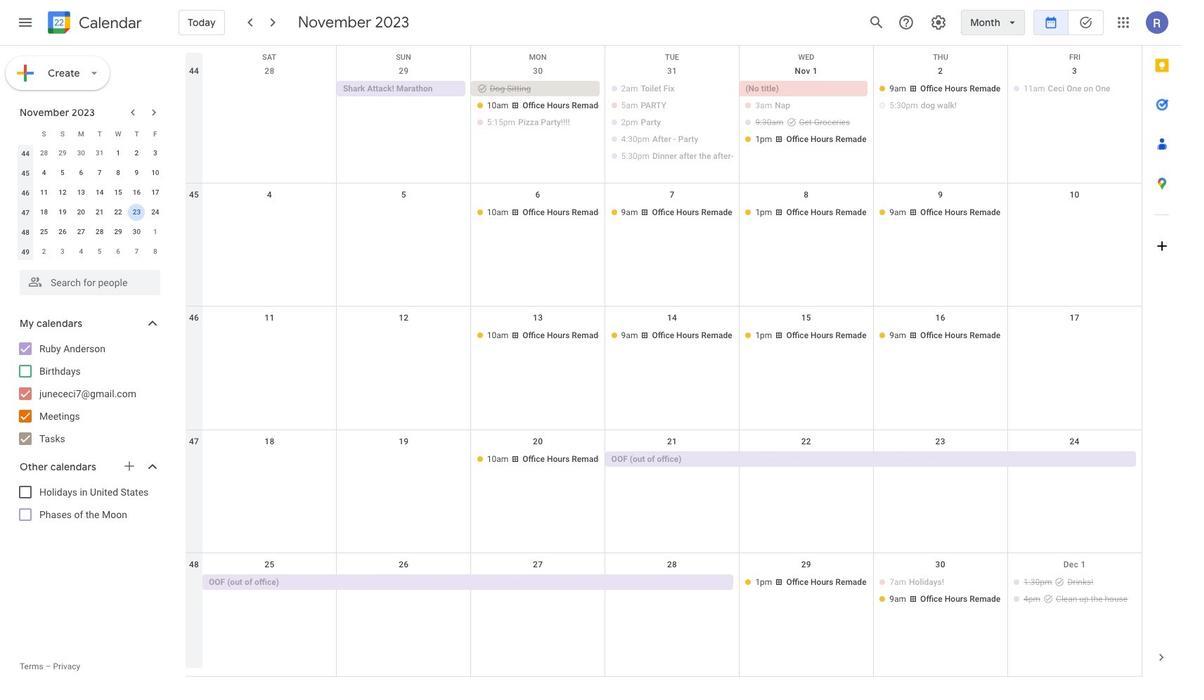 Task type: locate. For each thing, give the bounding box(es) containing it.
3 element
[[147, 145, 164, 162]]

grid
[[186, 46, 1142, 677]]

None search field
[[0, 265, 174, 295]]

add other calendars image
[[122, 459, 136, 473]]

13 element
[[73, 184, 90, 201]]

row group
[[16, 144, 165, 262]]

december 6 element
[[110, 243, 127, 260]]

cell
[[203, 81, 337, 165], [471, 81, 605, 165], [605, 81, 740, 165], [740, 81, 874, 165], [874, 81, 1008, 165], [128, 203, 146, 222], [203, 204, 337, 221], [337, 204, 471, 221], [1008, 204, 1142, 221], [203, 328, 337, 345], [337, 328, 471, 345], [1008, 328, 1142, 345], [203, 451, 337, 468], [337, 451, 471, 468], [740, 451, 874, 468], [874, 451, 1008, 468], [1008, 451, 1142, 468], [337, 575, 471, 609], [471, 575, 605, 609], [605, 575, 740, 609], [874, 575, 1008, 609], [1008, 575, 1142, 609]]

december 5 element
[[91, 243, 108, 260]]

cell inside november 2023 grid
[[128, 203, 146, 222]]

december 2 element
[[36, 243, 52, 260]]

11 element
[[36, 184, 52, 201]]

21 element
[[91, 204, 108, 221]]

30 element
[[128, 224, 145, 241]]

column header
[[16, 124, 35, 144]]

row group inside november 2023 grid
[[16, 144, 165, 262]]

16 element
[[128, 184, 145, 201]]

5 element
[[54, 165, 71, 181]]

20 element
[[73, 204, 90, 221]]

october 30 element
[[73, 145, 90, 162]]

8 element
[[110, 165, 127, 181]]

december 8 element
[[147, 243, 164, 260]]

december 3 element
[[54, 243, 71, 260]]

row
[[186, 46, 1142, 67], [186, 60, 1142, 183], [16, 124, 165, 144], [16, 144, 165, 163], [16, 163, 165, 183], [16, 183, 165, 203], [186, 183, 1142, 307], [16, 203, 165, 222], [16, 222, 165, 242], [16, 242, 165, 262], [186, 307, 1142, 430], [186, 430, 1142, 554], [186, 554, 1142, 677]]

tab list
[[1143, 46, 1182, 638]]

7 element
[[91, 165, 108, 181]]

25 element
[[36, 224, 52, 241]]

14 element
[[91, 184, 108, 201]]

october 29 element
[[54, 145, 71, 162]]

27 element
[[73, 224, 90, 241]]

calendar element
[[45, 8, 142, 39]]

november 2023 grid
[[13, 124, 165, 262]]

heading
[[76, 14, 142, 31]]



Task type: vqa. For each thing, say whether or not it's contained in the screenshot.
October 28 "element"
yes



Task type: describe. For each thing, give the bounding box(es) containing it.
10 element
[[147, 165, 164, 181]]

Search for people text field
[[28, 270, 152, 295]]

24 element
[[147, 204, 164, 221]]

october 31 element
[[91, 145, 108, 162]]

my calendars list
[[3, 338, 174, 450]]

23 element
[[128, 204, 145, 221]]

17 element
[[147, 184, 164, 201]]

settings menu image
[[931, 14, 948, 31]]

december 7 element
[[128, 243, 145, 260]]

other calendars list
[[3, 481, 174, 526]]

29 element
[[110, 224, 127, 241]]

19 element
[[54, 204, 71, 221]]

heading inside the calendar element
[[76, 14, 142, 31]]

december 4 element
[[73, 243, 90, 260]]

4 element
[[36, 165, 52, 181]]

22 element
[[110, 204, 127, 221]]

main drawer image
[[17, 14, 34, 31]]

28 element
[[91, 224, 108, 241]]

26 element
[[54, 224, 71, 241]]

december 1 element
[[147, 224, 164, 241]]

2 element
[[128, 145, 145, 162]]

15 element
[[110, 184, 127, 201]]

12 element
[[54, 184, 71, 201]]

18 element
[[36, 204, 52, 221]]

9 element
[[128, 165, 145, 181]]

october 28 element
[[36, 145, 52, 162]]

6 element
[[73, 165, 90, 181]]

column header inside november 2023 grid
[[16, 124, 35, 144]]

1 element
[[110, 145, 127, 162]]



